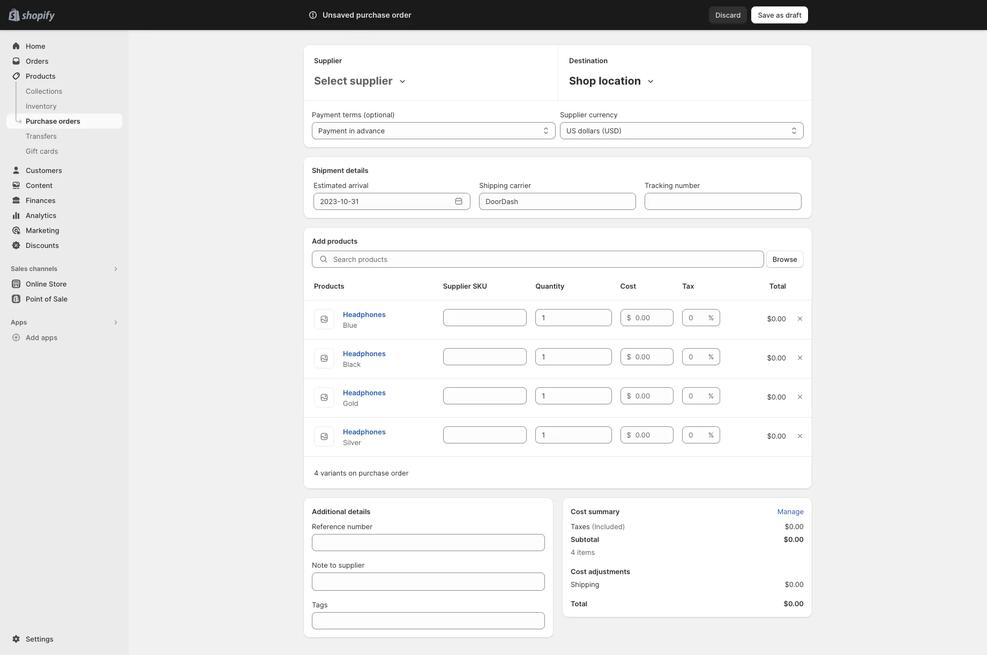 Task type: vqa. For each thing, say whether or not it's contained in the screenshot.
add apps
yes



Task type: describe. For each thing, give the bounding box(es) containing it.
headphones for blue
[[343, 311, 386, 319]]

dollars
[[579, 127, 600, 135]]

add apps button
[[6, 330, 122, 345]]

select supplier
[[314, 75, 393, 87]]

us
[[567, 127, 577, 135]]

purchase for unsaved
[[356, 10, 390, 19]]

items
[[578, 549, 596, 557]]

point of sale
[[26, 295, 68, 304]]

location
[[599, 75, 642, 87]]

supplier for supplier sku
[[443, 282, 471, 291]]

sale
[[53, 295, 68, 304]]

(optional)
[[364, 110, 395, 119]]

of
[[45, 295, 51, 304]]

$ text field
[[636, 349, 674, 366]]

orders
[[26, 57, 49, 65]]

destination
[[570, 56, 608, 65]]

headphones for gold
[[343, 389, 386, 397]]

marketing link
[[6, 223, 122, 238]]

payment for payment terms (optional)
[[312, 110, 341, 119]]

4 items
[[571, 549, 596, 557]]

% for headphones black
[[709, 353, 715, 362]]

order for create purchase order
[[410, 18, 439, 31]]

unsaved purchase order
[[323, 10, 412, 19]]

details for shipment details
[[346, 166, 369, 175]]

headphones black
[[343, 350, 386, 369]]

arrival
[[349, 181, 369, 190]]

supplier currency
[[560, 110, 618, 119]]

$ text field for headphones blue
[[636, 309, 674, 327]]

select
[[314, 75, 348, 87]]

orders
[[59, 117, 80, 126]]

unsaved
[[323, 10, 355, 19]]

payment in advance
[[319, 127, 385, 135]]

online store button
[[0, 277, 129, 292]]

tags
[[312, 601, 328, 610]]

headphones for silver
[[343, 428, 386, 437]]

reference
[[312, 523, 346, 532]]

number for tracking number
[[676, 181, 701, 190]]

summary
[[589, 508, 620, 517]]

black
[[343, 360, 361, 369]]

% text field for headphones gold
[[683, 388, 707, 405]]

online
[[26, 280, 47, 289]]

shop
[[570, 75, 597, 87]]

gift cards link
[[6, 144, 122, 159]]

order for unsaved purchase order
[[392, 10, 412, 19]]

% text field for headphones silver
[[683, 427, 707, 444]]

terms
[[343, 110, 362, 119]]

purchase
[[26, 117, 57, 126]]

save as draft button
[[752, 6, 809, 24]]

add products
[[312, 237, 358, 246]]

settings link
[[6, 632, 122, 647]]

sku
[[473, 282, 488, 291]]

marketing
[[26, 226, 59, 235]]

$ text field for headphones silver
[[636, 427, 674, 444]]

% text field for headphones blue
[[683, 309, 707, 327]]

shipping for shipping carrier
[[480, 181, 508, 190]]

payment terms (optional)
[[312, 110, 395, 119]]

(usd)
[[602, 127, 622, 135]]

channels
[[29, 265, 57, 273]]

Reference number text field
[[312, 535, 545, 552]]

browse
[[773, 255, 798, 264]]

supplier for supplier currency
[[560, 110, 587, 119]]

inventory link
[[6, 99, 122, 114]]

content
[[26, 181, 53, 190]]

% for headphones blue
[[709, 314, 715, 322]]

home link
[[6, 39, 122, 54]]

supplier sku
[[443, 282, 488, 291]]

save
[[759, 11, 775, 19]]

save as draft
[[759, 11, 802, 19]]

add for add products
[[312, 237, 326, 246]]

blue
[[343, 321, 358, 330]]

note to supplier
[[312, 562, 365, 570]]

on
[[349, 469, 357, 478]]

add for add apps
[[26, 334, 39, 342]]

% for headphones gold
[[709, 392, 715, 401]]

headphones link for black
[[343, 350, 386, 358]]

store
[[49, 280, 67, 289]]

payment for payment in advance
[[319, 127, 347, 135]]

shopify image
[[22, 11, 55, 22]]

tracking number
[[645, 181, 701, 190]]

online store link
[[6, 277, 122, 292]]

shop location
[[570, 75, 642, 87]]

supplier inside dropdown button
[[350, 75, 393, 87]]

adjustments
[[589, 568, 631, 577]]

finances
[[26, 196, 56, 205]]

quantity
[[536, 282, 565, 291]]

4 for 4 variants on purchase order
[[314, 469, 319, 478]]

cost for cost summary
[[571, 508, 587, 517]]

taxes
[[571, 523, 590, 532]]

Estimated arrival text field
[[314, 193, 452, 210]]

$ for headphones blue
[[627, 314, 632, 322]]

apps
[[41, 334, 57, 342]]

transfers link
[[6, 129, 122, 144]]

headphones silver
[[343, 428, 386, 447]]

sales channels
[[11, 265, 57, 273]]

to
[[330, 562, 337, 570]]

us dollars (usd)
[[567, 127, 622, 135]]

cost for cost
[[621, 282, 637, 291]]

4 variants on purchase order
[[314, 469, 409, 478]]

headphones link for gold
[[343, 389, 386, 397]]

create
[[321, 18, 356, 31]]



Task type: locate. For each thing, give the bounding box(es) containing it.
0 horizontal spatial products
[[26, 72, 56, 80]]

headphones link for blue
[[343, 311, 386, 319]]

1 vertical spatial add
[[26, 334, 39, 342]]

0 vertical spatial number
[[676, 181, 701, 190]]

headphones
[[343, 311, 386, 319], [343, 350, 386, 358], [343, 389, 386, 397], [343, 428, 386, 437]]

headphones up blue
[[343, 311, 386, 319]]

% text field
[[683, 349, 707, 366], [683, 427, 707, 444]]

4 $ from the top
[[627, 431, 632, 440]]

1 headphones link from the top
[[343, 311, 386, 319]]

1 vertical spatial % text field
[[683, 427, 707, 444]]

Tags text field
[[312, 613, 545, 630]]

1 vertical spatial 4
[[571, 549, 576, 557]]

Search products text field
[[334, 251, 765, 268]]

headphones blue
[[343, 311, 386, 330]]

customers link
[[6, 163, 122, 178]]

1 horizontal spatial add
[[312, 237, 326, 246]]

cards
[[40, 147, 58, 156]]

number
[[676, 181, 701, 190], [348, 523, 373, 532]]

Tracking number text field
[[645, 193, 802, 210]]

4 headphones from the top
[[343, 428, 386, 437]]

additional details
[[312, 508, 371, 517]]

$ text field
[[636, 309, 674, 327], [636, 388, 674, 405], [636, 427, 674, 444]]

3 headphones from the top
[[343, 389, 386, 397]]

discard link
[[710, 6, 748, 24]]

3 $ text field from the top
[[636, 427, 674, 444]]

shipping down cost adjustments
[[571, 581, 600, 589]]

home
[[26, 42, 45, 50]]

1 vertical spatial products
[[314, 282, 345, 291]]

subtotal
[[571, 536, 600, 544]]

details up arrival
[[346, 166, 369, 175]]

content link
[[6, 178, 122, 193]]

4 left variants
[[314, 469, 319, 478]]

point of sale button
[[0, 292, 129, 307]]

variants
[[321, 469, 347, 478]]

number right tracking
[[676, 181, 701, 190]]

0 vertical spatial 4
[[314, 469, 319, 478]]

1 horizontal spatial shipping
[[571, 581, 600, 589]]

purchase right "create"
[[359, 18, 408, 31]]

4
[[314, 469, 319, 478], [571, 549, 576, 557]]

1 % from the top
[[709, 314, 715, 322]]

payment left in
[[319, 127, 347, 135]]

shipment
[[312, 166, 344, 175]]

Shipping carrier text field
[[480, 193, 637, 210]]

estimated
[[314, 181, 347, 190]]

1 horizontal spatial 4
[[571, 549, 576, 557]]

inventory
[[26, 102, 57, 110]]

orders link
[[6, 54, 122, 69]]

4 % from the top
[[709, 431, 715, 440]]

$ for headphones black
[[627, 353, 632, 362]]

2 vertical spatial supplier
[[443, 282, 471, 291]]

2 $ text field from the top
[[636, 388, 674, 405]]

2 % text field from the top
[[683, 427, 707, 444]]

purchase right unsaved
[[356, 10, 390, 19]]

shop location button
[[567, 72, 659, 90]]

tax
[[683, 282, 695, 291]]

2 vertical spatial cost
[[571, 568, 587, 577]]

discounts link
[[6, 238, 122, 253]]

1 horizontal spatial supplier
[[443, 282, 471, 291]]

headphones up 'gold'
[[343, 389, 386, 397]]

1 vertical spatial details
[[348, 508, 371, 517]]

gold
[[343, 400, 359, 408]]

headphones up black
[[343, 350, 386, 358]]

0 horizontal spatial 4
[[314, 469, 319, 478]]

sales channels button
[[6, 262, 122, 277]]

1 $ from the top
[[627, 314, 632, 322]]

browse button
[[767, 251, 805, 268]]

supplier right to
[[339, 562, 365, 570]]

total down browse button
[[770, 282, 787, 291]]

in
[[349, 127, 355, 135]]

4 left items
[[571, 549, 576, 557]]

point
[[26, 295, 43, 304]]

1 vertical spatial % text field
[[683, 388, 707, 405]]

2 $ from the top
[[627, 353, 632, 362]]

collections link
[[6, 84, 122, 99]]

select supplier button
[[312, 72, 410, 90]]

headphones link for silver
[[343, 428, 386, 437]]

1 vertical spatial payment
[[319, 127, 347, 135]]

0 vertical spatial details
[[346, 166, 369, 175]]

add left the products
[[312, 237, 326, 246]]

manage button
[[772, 505, 811, 520]]

online store
[[26, 280, 67, 289]]

0 horizontal spatial add
[[26, 334, 39, 342]]

note
[[312, 562, 328, 570]]

$ text field for headphones gold
[[636, 388, 674, 405]]

None number field
[[536, 309, 596, 327], [536, 349, 596, 366], [536, 388, 596, 405], [536, 427, 596, 444], [536, 309, 596, 327], [536, 349, 596, 366], [536, 388, 596, 405], [536, 427, 596, 444]]

1 vertical spatial total
[[571, 600, 588, 609]]

total down cost adjustments
[[571, 600, 588, 609]]

$ for headphones silver
[[627, 431, 632, 440]]

shipping left carrier
[[480, 181, 508, 190]]

shipping
[[480, 181, 508, 190], [571, 581, 600, 589]]

shipping for shipping
[[571, 581, 600, 589]]

products up blue
[[314, 282, 345, 291]]

search button
[[338, 6, 650, 24]]

purchase
[[356, 10, 390, 19], [359, 18, 408, 31], [359, 469, 389, 478]]

products up collections
[[26, 72, 56, 80]]

0 vertical spatial total
[[770, 282, 787, 291]]

supplier left "sku"
[[443, 282, 471, 291]]

payment left terms
[[312, 110, 341, 119]]

reference number
[[312, 523, 373, 532]]

search
[[356, 11, 379, 19]]

1 vertical spatial cost
[[571, 508, 587, 517]]

0 vertical spatial supplier
[[350, 75, 393, 87]]

apps
[[11, 319, 27, 327]]

1 horizontal spatial products
[[314, 282, 345, 291]]

settings
[[26, 636, 53, 644]]

number for reference number
[[348, 523, 373, 532]]

products
[[328, 237, 358, 246]]

$ for headphones gold
[[627, 392, 632, 401]]

purchase right the on on the left bottom of page
[[359, 469, 389, 478]]

supplier for supplier
[[314, 56, 342, 65]]

1 horizontal spatial number
[[676, 181, 701, 190]]

0 vertical spatial cost
[[621, 282, 637, 291]]

cost for cost adjustments
[[571, 568, 587, 577]]

0 vertical spatial shipping
[[480, 181, 508, 190]]

draft
[[786, 11, 802, 19]]

supplier up select
[[314, 56, 342, 65]]

0 vertical spatial $ text field
[[636, 309, 674, 327]]

2 horizontal spatial supplier
[[560, 110, 587, 119]]

advance
[[357, 127, 385, 135]]

supplier
[[350, 75, 393, 87], [339, 562, 365, 570]]

customers
[[26, 166, 62, 175]]

create purchase order
[[321, 18, 439, 31]]

0 vertical spatial supplier
[[314, 56, 342, 65]]

None text field
[[443, 309, 527, 327], [443, 388, 527, 405], [443, 427, 527, 444], [443, 309, 527, 327], [443, 388, 527, 405], [443, 427, 527, 444]]

sales
[[11, 265, 28, 273]]

cost summary
[[571, 508, 620, 517]]

1 headphones from the top
[[343, 311, 386, 319]]

estimated arrival
[[314, 181, 369, 190]]

purchase for create
[[359, 18, 408, 31]]

3 $ from the top
[[627, 392, 632, 401]]

0 vertical spatial % text field
[[683, 349, 707, 366]]

cost adjustments
[[571, 568, 631, 577]]

products link
[[6, 69, 122, 84]]

apps button
[[6, 315, 122, 330]]

supplier up (optional)
[[350, 75, 393, 87]]

details for additional details
[[348, 508, 371, 517]]

headphones link up blue
[[343, 311, 386, 319]]

2 % from the top
[[709, 353, 715, 362]]

number down additional details
[[348, 523, 373, 532]]

cost
[[621, 282, 637, 291], [571, 508, 587, 517], [571, 568, 587, 577]]

supplier up us
[[560, 110, 587, 119]]

0 horizontal spatial shipping
[[480, 181, 508, 190]]

additional
[[312, 508, 346, 517]]

2 vertical spatial $ text field
[[636, 427, 674, 444]]

details
[[346, 166, 369, 175], [348, 508, 371, 517]]

% text field
[[683, 309, 707, 327], [683, 388, 707, 405]]

headphones link up 'gold'
[[343, 389, 386, 397]]

None text field
[[443, 349, 527, 366]]

3 headphones link from the top
[[343, 389, 386, 397]]

purchase orders
[[26, 117, 80, 126]]

discard
[[716, 11, 741, 19]]

add
[[312, 237, 326, 246], [26, 334, 39, 342]]

shipping carrier
[[480, 181, 532, 190]]

4 headphones link from the top
[[343, 428, 386, 437]]

details up reference number
[[348, 508, 371, 517]]

% text field for headphones black
[[683, 349, 707, 366]]

0 vertical spatial payment
[[312, 110, 341, 119]]

currency
[[589, 110, 618, 119]]

2 % text field from the top
[[683, 388, 707, 405]]

headphones link
[[343, 311, 386, 319], [343, 350, 386, 358], [343, 389, 386, 397], [343, 428, 386, 437]]

1 vertical spatial $ text field
[[636, 388, 674, 405]]

0 horizontal spatial number
[[348, 523, 373, 532]]

1 % text field from the top
[[683, 309, 707, 327]]

carrier
[[510, 181, 532, 190]]

analytics link
[[6, 208, 122, 223]]

order
[[392, 10, 412, 19], [410, 18, 439, 31], [391, 469, 409, 478]]

0 vertical spatial products
[[26, 72, 56, 80]]

add left apps
[[26, 334, 39, 342]]

purchase orders link
[[6, 114, 122, 129]]

2 headphones from the top
[[343, 350, 386, 358]]

% for headphones silver
[[709, 431, 715, 440]]

0 vertical spatial add
[[312, 237, 326, 246]]

1 vertical spatial shipping
[[571, 581, 600, 589]]

shipment details
[[312, 166, 369, 175]]

headphones link up the silver
[[343, 428, 386, 437]]

headphones up the silver
[[343, 428, 386, 437]]

0 horizontal spatial total
[[571, 600, 588, 609]]

Note to supplier text field
[[312, 573, 545, 592]]

headphones link up black
[[343, 350, 386, 358]]

as
[[777, 11, 784, 19]]

3 % from the top
[[709, 392, 715, 401]]

4 for 4 items
[[571, 549, 576, 557]]

1 % text field from the top
[[683, 349, 707, 366]]

(included)
[[592, 523, 626, 532]]

1 $ text field from the top
[[636, 309, 674, 327]]

add inside button
[[26, 334, 39, 342]]

1 vertical spatial supplier
[[339, 562, 365, 570]]

1 vertical spatial number
[[348, 523, 373, 532]]

1 vertical spatial supplier
[[560, 110, 587, 119]]

0 horizontal spatial supplier
[[314, 56, 342, 65]]

0 vertical spatial % text field
[[683, 309, 707, 327]]

2 headphones link from the top
[[343, 350, 386, 358]]

transfers
[[26, 132, 57, 141]]

headphones for black
[[343, 350, 386, 358]]

add apps
[[26, 334, 57, 342]]

1 horizontal spatial total
[[770, 282, 787, 291]]

manage
[[778, 508, 805, 517]]



